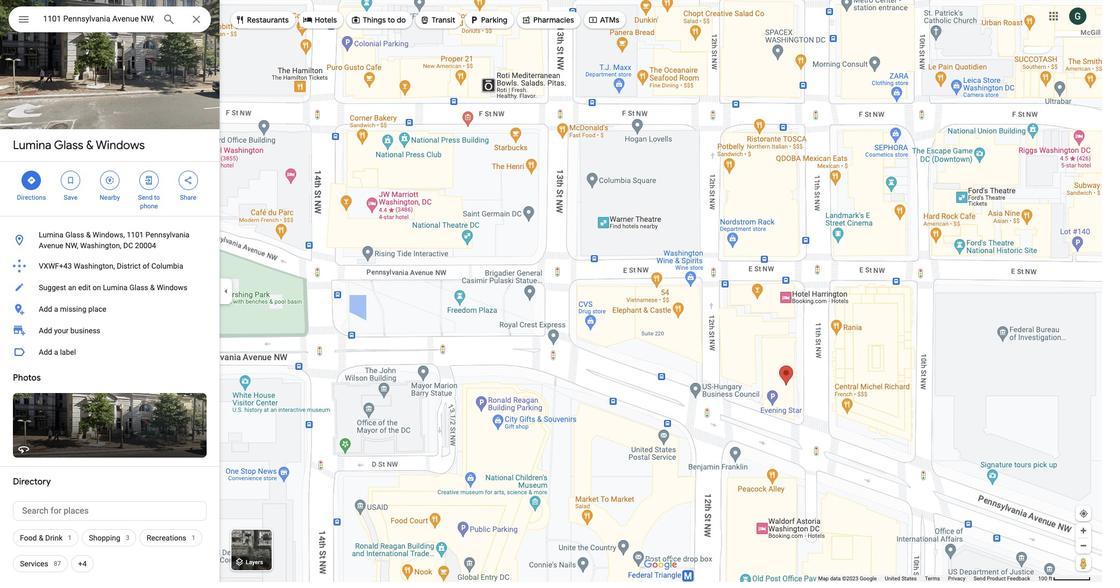 Task type: locate. For each thing, give the bounding box(es) containing it.
1
[[68, 534, 72, 542], [192, 534, 196, 542]]

an
[[68, 283, 76, 292]]

glass for windows,
[[65, 230, 84, 239]]

& up actions for lumina glass & windows region
[[86, 138, 94, 153]]

terms
[[926, 576, 941, 582]]

a inside button
[[54, 305, 58, 313]]

0 horizontal spatial windows
[[96, 138, 145, 153]]

lumina for lumina glass & windows
[[13, 138, 51, 153]]

to
[[388, 15, 395, 25], [154, 194, 160, 201]]


[[27, 174, 36, 186]]

label
[[60, 348, 76, 357]]

send left product
[[974, 576, 986, 582]]

0 vertical spatial a
[[54, 305, 58, 313]]

send inside send to phone
[[138, 194, 153, 201]]

100
[[1039, 576, 1048, 582]]

87
[[54, 560, 61, 568]]

privacy
[[949, 576, 966, 582]]

& left windows,
[[86, 230, 91, 239]]

send inside button
[[974, 576, 986, 582]]

suggest
[[39, 283, 66, 292]]

windows down columbia at the top left of the page
[[157, 283, 188, 292]]

 hotels
[[303, 14, 337, 26]]

3
[[126, 534, 129, 542]]

0 horizontal spatial 1
[[68, 534, 72, 542]]

 search field
[[9, 6, 211, 34]]

1 right recreations
[[192, 534, 196, 542]]


[[303, 14, 313, 26]]

washington,
[[80, 241, 122, 250], [74, 262, 115, 270]]

add down suggest at the left of page
[[39, 305, 52, 313]]

transit
[[432, 15, 456, 25]]

 button
[[9, 6, 39, 34]]

None field
[[43, 12, 154, 25]]

washington, inside lumina glass & windows, 1101 pennsylvania avenue nw, washington, dc 20004
[[80, 241, 122, 250]]

add your business
[[39, 326, 100, 335]]

phone
[[140, 202, 158, 210]]

lumina glass & windows, 1101 pennsylvania avenue nw, washington, dc 20004
[[39, 230, 190, 250]]

add a label button
[[0, 341, 220, 363]]

a inside 'button'
[[54, 348, 58, 357]]

1 horizontal spatial 1
[[192, 534, 196, 542]]

0 horizontal spatial to
[[154, 194, 160, 201]]

footer
[[819, 575, 1039, 582]]

send
[[138, 194, 153, 201], [974, 576, 986, 582]]

do
[[397, 15, 406, 25]]

1 vertical spatial a
[[54, 348, 58, 357]]

glass inside lumina glass & windows, 1101 pennsylvania avenue nw, washington, dc 20004
[[65, 230, 84, 239]]

1 horizontal spatial send
[[974, 576, 986, 582]]

to inside  things to do
[[388, 15, 395, 25]]

glass up ""
[[54, 138, 83, 153]]

place
[[88, 305, 106, 313]]

directions
[[17, 194, 46, 201]]

send up phone
[[138, 194, 153, 201]]

recreations
[[147, 534, 187, 542]]

1 vertical spatial to
[[154, 194, 160, 201]]

& inside lumina glass & windows, 1101 pennsylvania avenue nw, washington, dc 20004
[[86, 230, 91, 239]]

 things to do
[[351, 14, 406, 26]]

1 right drink
[[68, 534, 72, 542]]

add inside 'button'
[[39, 348, 52, 357]]


[[522, 14, 532, 26]]

lumina right on
[[103, 283, 128, 292]]

1 horizontal spatial windows
[[157, 283, 188, 292]]

add left 'label' at the left bottom of page
[[39, 348, 52, 357]]

drink
[[45, 534, 63, 542]]

data
[[831, 576, 841, 582]]

send product feedback
[[974, 576, 1031, 582]]

0 vertical spatial glass
[[54, 138, 83, 153]]

1 add from the top
[[39, 305, 52, 313]]

footer containing map data ©2023 google
[[819, 575, 1039, 582]]

1 vertical spatial lumina
[[39, 230, 64, 239]]

add left your
[[39, 326, 52, 335]]

actions for lumina glass & windows region
[[0, 162, 220, 216]]

states
[[902, 576, 918, 582]]

google account: greg robinson  
(robinsongreg175@gmail.com) image
[[1070, 7, 1087, 25]]

0 vertical spatial washington,
[[80, 241, 122, 250]]

suggest an edit on lumina glass & windows button
[[0, 277, 220, 298]]


[[420, 14, 430, 26]]

product
[[988, 576, 1007, 582]]

1 vertical spatial send
[[974, 576, 986, 582]]

washington, inside 'button'
[[74, 262, 115, 270]]

2 vertical spatial glass
[[130, 283, 148, 292]]

lumina inside lumina glass & windows, 1101 pennsylvania avenue nw, washington, dc 20004
[[39, 230, 64, 239]]

1 1 from the left
[[68, 534, 72, 542]]

add for add a missing place
[[39, 305, 52, 313]]

glass
[[54, 138, 83, 153], [65, 230, 84, 239], [130, 283, 148, 292]]

united states button
[[886, 575, 918, 582]]

0 vertical spatial send
[[138, 194, 153, 201]]

to up phone
[[154, 194, 160, 201]]

2 vertical spatial add
[[39, 348, 52, 357]]

on
[[93, 283, 101, 292]]

windows up the 
[[96, 138, 145, 153]]

0 vertical spatial lumina
[[13, 138, 51, 153]]

1 vertical spatial washington,
[[74, 262, 115, 270]]

1 vertical spatial windows
[[157, 283, 188, 292]]

ft
[[1049, 576, 1053, 582]]

a left the missing
[[54, 305, 58, 313]]

3 add from the top
[[39, 348, 52, 357]]

privacy button
[[949, 575, 966, 582]]

glass up "nw,"
[[65, 230, 84, 239]]

avenue
[[39, 241, 63, 250]]


[[351, 14, 361, 26]]

edit
[[78, 283, 91, 292]]

map
[[819, 576, 829, 582]]

vxwf+43 washington, district of columbia
[[39, 262, 183, 270]]

to left do
[[388, 15, 395, 25]]

district
[[117, 262, 141, 270]]

2 add from the top
[[39, 326, 52, 335]]

add inside button
[[39, 305, 52, 313]]

1 horizontal spatial to
[[388, 15, 395, 25]]

0 vertical spatial add
[[39, 305, 52, 313]]

1 vertical spatial add
[[39, 326, 52, 335]]


[[17, 12, 30, 27]]

0 horizontal spatial send
[[138, 194, 153, 201]]

lumina up 
[[13, 138, 51, 153]]

a left 'label' at the left bottom of page
[[54, 348, 58, 357]]

directory
[[13, 477, 51, 487]]

 parking
[[470, 14, 508, 26]]

& down columbia at the top left of the page
[[150, 283, 155, 292]]

None text field
[[13, 501, 207, 521]]

+4 button
[[71, 551, 94, 577]]

0 vertical spatial to
[[388, 15, 395, 25]]

lumina glass & windows, 1101 pennsylvania avenue nw, washington, dc 20004 button
[[0, 225, 220, 255]]

services
[[20, 560, 48, 568]]

add
[[39, 305, 52, 313], [39, 326, 52, 335], [39, 348, 52, 357]]

send for send to phone
[[138, 194, 153, 201]]

your
[[54, 326, 69, 335]]

2 1 from the left
[[192, 534, 196, 542]]

&
[[86, 138, 94, 153], [86, 230, 91, 239], [150, 283, 155, 292], [39, 534, 43, 542]]

suggest an edit on lumina glass & windows
[[39, 283, 188, 292]]

a
[[54, 305, 58, 313], [54, 348, 58, 357]]

footer inside google maps element
[[819, 575, 1039, 582]]

1 vertical spatial glass
[[65, 230, 84, 239]]

glass down of
[[130, 283, 148, 292]]

add a missing place button
[[0, 298, 220, 320]]

lumina
[[13, 138, 51, 153], [39, 230, 64, 239], [103, 283, 128, 292]]

1 a from the top
[[54, 305, 58, 313]]

lumina up the avenue
[[39, 230, 64, 239]]

washington, up on
[[74, 262, 115, 270]]

windows
[[96, 138, 145, 153], [157, 283, 188, 292]]

washington, down windows,
[[80, 241, 122, 250]]

send product feedback button
[[974, 575, 1031, 582]]


[[66, 174, 75, 186]]

2 a from the top
[[54, 348, 58, 357]]



Task type: vqa. For each thing, say whether or not it's contained in the screenshot.
4:30 Pm
no



Task type: describe. For each thing, give the bounding box(es) containing it.
columbia
[[151, 262, 183, 270]]

send to phone
[[138, 194, 160, 210]]

terms button
[[926, 575, 941, 582]]

to inside send to phone
[[154, 194, 160, 201]]

add for add your business
[[39, 326, 52, 335]]

business
[[70, 326, 100, 335]]

vxwf+43 washington, district of columbia button
[[0, 255, 220, 277]]

food & drink 1
[[20, 534, 72, 542]]

restaurants
[[247, 15, 289, 25]]

pharmacies
[[534, 15, 575, 25]]

google
[[860, 576, 877, 582]]

lumina for lumina glass & windows, 1101 pennsylvania avenue nw, washington, dc 20004
[[39, 230, 64, 239]]

missing
[[60, 305, 86, 313]]

add your business link
[[0, 320, 220, 341]]

vxwf+43
[[39, 262, 72, 270]]

none text field inside lumina glass & windows main content
[[13, 501, 207, 521]]

glass for windows
[[54, 138, 83, 153]]

0 vertical spatial windows
[[96, 138, 145, 153]]

show your location image
[[1080, 509, 1089, 519]]

united states
[[886, 576, 918, 582]]

pennsylvania
[[146, 230, 190, 239]]

windows inside button
[[157, 283, 188, 292]]

feedback
[[1008, 576, 1031, 582]]

1101 Pennsylvania Avenue NW, Washington, DC 20004 field
[[9, 6, 211, 32]]

of
[[143, 262, 150, 270]]

none field inside 1101 pennsylvania avenue nw, washington, dc 20004 field
[[43, 12, 154, 25]]

recreations 1
[[147, 534, 196, 542]]

parking
[[481, 15, 508, 25]]


[[144, 174, 154, 186]]

a for missing
[[54, 305, 58, 313]]

photos
[[13, 373, 41, 383]]

 restaurants
[[235, 14, 289, 26]]

lumina glass & windows main content
[[0, 0, 220, 582]]

nw,
[[65, 241, 78, 250]]

 transit
[[420, 14, 456, 26]]

shopping 3
[[89, 534, 129, 542]]

100 ft
[[1039, 576, 1053, 582]]

map data ©2023 google
[[819, 576, 877, 582]]

1 inside 'food & drink 1'
[[68, 534, 72, 542]]

food
[[20, 534, 37, 542]]

zoom out image
[[1080, 542, 1088, 550]]

add a label
[[39, 348, 76, 357]]


[[105, 174, 115, 186]]

lumina glass & windows
[[13, 138, 145, 153]]

shopping
[[89, 534, 120, 542]]


[[183, 174, 193, 186]]

& right food
[[39, 534, 43, 542]]

add for add a label
[[39, 348, 52, 357]]


[[470, 14, 479, 26]]

a for label
[[54, 348, 58, 357]]

things
[[363, 15, 386, 25]]

hotels
[[315, 15, 337, 25]]

glass inside suggest an edit on lumina glass & windows button
[[130, 283, 148, 292]]

nearby
[[100, 194, 120, 201]]


[[235, 14, 245, 26]]

google maps element
[[0, 0, 1103, 582]]

zoom in image
[[1080, 527, 1088, 535]]

layers
[[246, 559, 263, 566]]

send for send product feedback
[[974, 576, 986, 582]]

windows,
[[93, 230, 125, 239]]

atms
[[600, 15, 620, 25]]

save
[[64, 194, 78, 201]]

show street view coverage image
[[1077, 555, 1092, 571]]

add a missing place
[[39, 305, 106, 313]]

100 ft button
[[1039, 576, 1092, 582]]

1101
[[127, 230, 144, 239]]


[[589, 14, 598, 26]]

1 inside recreations 1
[[192, 534, 196, 542]]

collapse side panel image
[[220, 285, 232, 297]]

share
[[180, 194, 196, 201]]

©2023
[[843, 576, 859, 582]]

+4
[[78, 560, 87, 568]]

services 87
[[20, 560, 61, 568]]

 pharmacies
[[522, 14, 575, 26]]

united
[[886, 576, 901, 582]]

2 vertical spatial lumina
[[103, 283, 128, 292]]

dc
[[123, 241, 133, 250]]

 atms
[[589, 14, 620, 26]]



